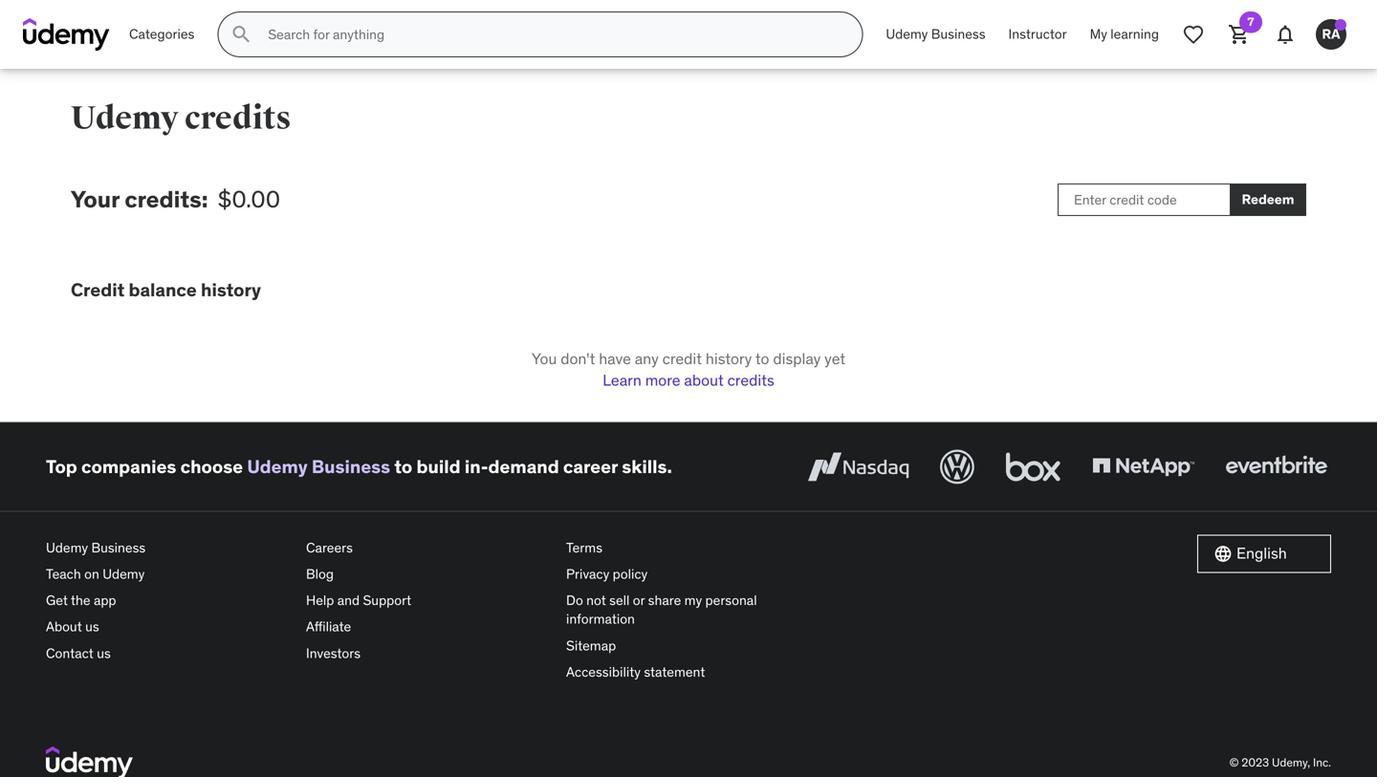 Task type: locate. For each thing, give the bounding box(es) containing it.
do
[[566, 592, 583, 609]]

business up careers
[[312, 455, 390, 478]]

business inside 'udemy business teach on udemy get the app about us contact us'
[[91, 539, 146, 557]]

business
[[932, 26, 986, 43], [312, 455, 390, 478], [91, 539, 146, 557]]

udemy
[[886, 26, 928, 43], [71, 99, 179, 138], [247, 455, 308, 478], [46, 539, 88, 557], [103, 566, 145, 583]]

my learning
[[1090, 26, 1159, 43]]

0 horizontal spatial business
[[91, 539, 146, 557]]

about
[[684, 371, 724, 390]]

investors link
[[306, 641, 551, 667]]

support
[[363, 592, 412, 609]]

ra
[[1323, 25, 1341, 43]]

credits
[[185, 99, 291, 138], [728, 371, 775, 390]]

learn more about credits link
[[603, 371, 775, 390]]

statement
[[644, 664, 705, 681]]

credits right the about
[[728, 371, 775, 390]]

contact us link
[[46, 641, 291, 667]]

categories
[[129, 26, 195, 43]]

business up on
[[91, 539, 146, 557]]

contact
[[46, 645, 94, 662]]

build
[[417, 455, 461, 478]]

sitemap link
[[566, 633, 811, 659]]

business left instructor
[[932, 26, 986, 43]]

0 vertical spatial business
[[932, 26, 986, 43]]

1 vertical spatial to
[[394, 455, 413, 478]]

us right about
[[85, 619, 99, 636]]

instructor link
[[997, 11, 1079, 57]]

1 horizontal spatial to
[[756, 349, 770, 369]]

7
[[1248, 14, 1255, 29]]

© 2023 udemy, inc.
[[1230, 756, 1332, 771]]

teach
[[46, 566, 81, 583]]

more
[[645, 371, 681, 390]]

udemy for udemy business
[[886, 26, 928, 43]]

udemy for udemy business teach on udemy get the app about us contact us
[[46, 539, 88, 557]]

eventbrite image
[[1222, 446, 1332, 488]]

history right balance
[[201, 278, 261, 301]]

credits up $0.00
[[185, 99, 291, 138]]

policy
[[613, 566, 648, 583]]

udemy credits
[[71, 99, 291, 138]]

0 horizontal spatial to
[[394, 455, 413, 478]]

my
[[685, 592, 702, 609]]

2 vertical spatial business
[[91, 539, 146, 557]]

1 horizontal spatial credits
[[728, 371, 775, 390]]

1 horizontal spatial history
[[706, 349, 752, 369]]

to
[[756, 349, 770, 369], [394, 455, 413, 478]]

display
[[773, 349, 821, 369]]

to left display
[[756, 349, 770, 369]]

to left build
[[394, 455, 413, 478]]

us right "contact"
[[97, 645, 111, 662]]

udemy business teach on udemy get the app about us contact us
[[46, 539, 146, 662]]

careers blog help and support affiliate investors
[[306, 539, 412, 662]]

0 vertical spatial to
[[756, 349, 770, 369]]

0 vertical spatial udemy business link
[[875, 11, 997, 57]]

1 vertical spatial us
[[97, 645, 111, 662]]

have
[[599, 349, 631, 369]]

you don't have any credit history to display yet learn more about credits
[[532, 349, 846, 390]]

do not sell or share my personal information button
[[566, 588, 811, 633]]

0 horizontal spatial credits
[[185, 99, 291, 138]]

history up the about
[[706, 349, 752, 369]]

on
[[84, 566, 99, 583]]

2 horizontal spatial business
[[932, 26, 986, 43]]

and
[[337, 592, 360, 609]]

terms
[[566, 539, 603, 557]]

credit
[[71, 278, 125, 301]]

top
[[46, 455, 77, 478]]

udemy business link
[[875, 11, 997, 57], [247, 455, 390, 478], [46, 535, 291, 562]]

business for udemy business teach on udemy get the app about us contact us
[[91, 539, 146, 557]]

demand
[[488, 455, 559, 478]]

you
[[532, 349, 557, 369]]

0 vertical spatial history
[[201, 278, 261, 301]]

0 horizontal spatial history
[[201, 278, 261, 301]]

2023
[[1242, 756, 1270, 771]]

in-
[[465, 455, 488, 478]]

instructor
[[1009, 26, 1067, 43]]

history
[[201, 278, 261, 301], [706, 349, 752, 369]]

app
[[94, 592, 116, 609]]

help
[[306, 592, 334, 609]]

english button
[[1198, 535, 1332, 573]]

udemy image
[[23, 18, 110, 51], [46, 747, 133, 778]]

1 horizontal spatial business
[[312, 455, 390, 478]]

terms privacy policy do not sell or share my personal information sitemap accessibility statement
[[566, 539, 757, 681]]

skills.
[[622, 455, 672, 478]]

not
[[587, 592, 606, 609]]

accessibility
[[566, 664, 641, 681]]

netapp image
[[1089, 446, 1199, 488]]

1 vertical spatial business
[[312, 455, 390, 478]]

udemy business
[[886, 26, 986, 43]]

choose
[[180, 455, 243, 478]]

1 vertical spatial credits
[[728, 371, 775, 390]]

information
[[566, 611, 635, 628]]

affiliate
[[306, 619, 351, 636]]

my learning link
[[1079, 11, 1171, 57]]

nasdaq image
[[804, 446, 914, 488]]

us
[[85, 619, 99, 636], [97, 645, 111, 662]]

0 vertical spatial credits
[[185, 99, 291, 138]]

shopping cart with 7 items image
[[1228, 23, 1251, 46]]

1 vertical spatial history
[[706, 349, 752, 369]]

2 vertical spatial udemy business link
[[46, 535, 291, 562]]



Task type: vqa. For each thing, say whether or not it's contained in the screenshot.
learning tools
no



Task type: describe. For each thing, give the bounding box(es) containing it.
sell
[[610, 592, 630, 609]]

your credits: $0.00
[[71, 185, 280, 214]]

privacy policy link
[[566, 562, 811, 588]]

volkswagen image
[[937, 446, 979, 488]]

share
[[648, 592, 681, 609]]

careers
[[306, 539, 353, 557]]

udemy,
[[1272, 756, 1311, 771]]

Search for anything text field
[[264, 18, 839, 51]]

1 vertical spatial udemy image
[[46, 747, 133, 778]]

balance
[[129, 278, 197, 301]]

get the app link
[[46, 588, 291, 614]]

learning
[[1111, 26, 1159, 43]]

categories button
[[118, 11, 206, 57]]

1 vertical spatial udemy business link
[[247, 455, 390, 478]]

to inside you don't have any credit history to display yet learn more about credits
[[756, 349, 770, 369]]

or
[[633, 592, 645, 609]]

redeem button
[[1230, 184, 1307, 216]]

submit search image
[[230, 23, 253, 46]]

business for udemy business
[[932, 26, 986, 43]]

small image
[[1214, 545, 1233, 564]]

yet
[[825, 349, 846, 369]]

help and support link
[[306, 588, 551, 614]]

sitemap
[[566, 637, 616, 655]]

notifications image
[[1274, 23, 1297, 46]]

the
[[71, 592, 90, 609]]

history inside you don't have any credit history to display yet learn more about credits
[[706, 349, 752, 369]]

credit balance history
[[71, 278, 261, 301]]

credits inside you don't have any credit history to display yet learn more about credits
[[728, 371, 775, 390]]

credit
[[663, 349, 702, 369]]

companies
[[81, 455, 176, 478]]

career
[[563, 455, 618, 478]]

0 vertical spatial us
[[85, 619, 99, 636]]

learn
[[603, 371, 642, 390]]

Enter credit code text field
[[1058, 184, 1230, 216]]

about
[[46, 619, 82, 636]]

you have alerts image
[[1336, 19, 1347, 31]]

careers link
[[306, 535, 551, 562]]

top companies choose udemy business to build in-demand career skills.
[[46, 455, 672, 478]]

my
[[1090, 26, 1108, 43]]

accessibility statement link
[[566, 659, 811, 686]]

personal
[[706, 592, 757, 609]]

any
[[635, 349, 659, 369]]

terms link
[[566, 535, 811, 562]]

$0.00
[[218, 185, 280, 214]]

box image
[[1002, 446, 1066, 488]]

your
[[71, 185, 120, 214]]

about us link
[[46, 614, 291, 641]]

inc.
[[1314, 756, 1332, 771]]

credits:
[[125, 185, 208, 214]]

7 link
[[1217, 11, 1263, 57]]

ra link
[[1309, 11, 1355, 57]]

investors
[[306, 645, 361, 662]]

english
[[1237, 544, 1287, 564]]

teach on udemy link
[[46, 562, 291, 588]]

wishlist image
[[1182, 23, 1205, 46]]

redeem
[[1242, 191, 1295, 208]]

affiliate link
[[306, 614, 551, 641]]

blog link
[[306, 562, 551, 588]]

don't
[[561, 349, 595, 369]]

udemy for udemy credits
[[71, 99, 179, 138]]

privacy
[[566, 566, 610, 583]]

0 vertical spatial udemy image
[[23, 18, 110, 51]]

credit balance history element
[[71, 277, 1307, 392]]

blog
[[306, 566, 334, 583]]

©
[[1230, 756, 1239, 771]]

get
[[46, 592, 68, 609]]



